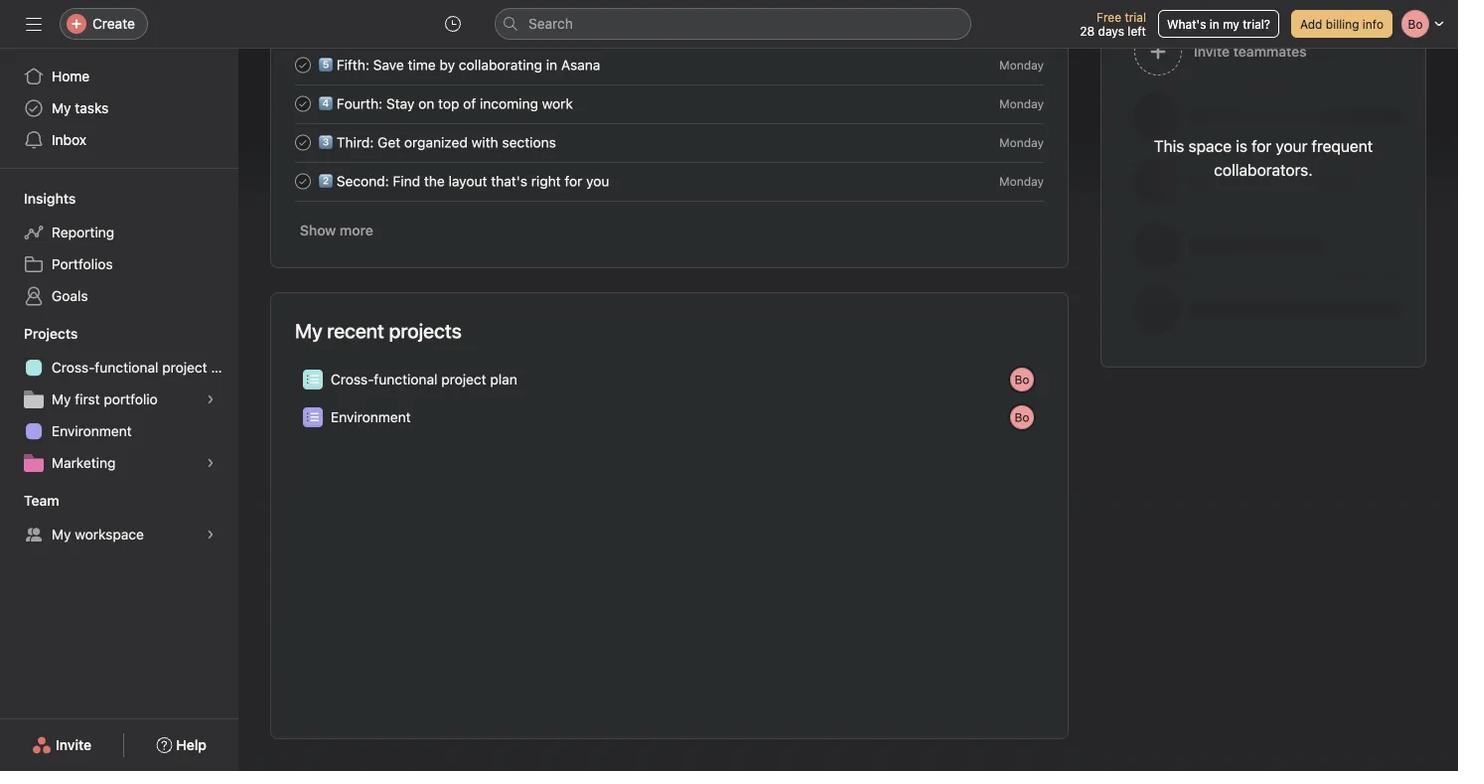 Task type: locate. For each thing, give the bounding box(es) containing it.
my down team
[[52, 526, 71, 543]]

free
[[1097, 10, 1122, 24]]

see details, my first portfolio image
[[205, 393, 217, 405]]

0 vertical spatial list image
[[307, 374, 319, 386]]

2 vertical spatial completed checkbox
[[291, 169, 315, 193]]

completed checkbox left 4️⃣
[[291, 92, 315, 116]]

home
[[52, 68, 90, 84]]

1 vertical spatial bo
[[1015, 410, 1030, 424]]

bo for cross-functional project plan
[[1015, 373, 1030, 387]]

0 horizontal spatial functional
[[95, 359, 158, 376]]

portfolios
[[52, 256, 113, 272]]

2 completed checkbox from the top
[[291, 92, 315, 116]]

completed checkbox for 2️⃣
[[291, 169, 315, 193]]

completed image for 2️⃣
[[291, 169, 315, 193]]

tasks
[[75, 100, 109, 116]]

sections
[[502, 134, 556, 150]]

second:
[[337, 173, 389, 189]]

completed checkbox left 2️⃣
[[291, 169, 315, 193]]

my left recent projects
[[295, 319, 323, 342]]

my recent projects
[[295, 319, 462, 342]]

info
[[1363, 17, 1384, 31]]

1 horizontal spatial in
[[1210, 17, 1220, 31]]

first
[[75, 391, 100, 407]]

in
[[1210, 17, 1220, 31], [546, 56, 558, 73]]

marketing
[[52, 455, 116, 471]]

1 bo from the top
[[1015, 373, 1030, 387]]

environment down my recent projects on the left
[[331, 409, 411, 425]]

5️⃣
[[319, 56, 333, 73]]

completed image left "3️⃣"
[[291, 131, 315, 155]]

cross- up the first
[[52, 359, 95, 376]]

show more
[[300, 222, 373, 238]]

3 monday button from the top
[[1000, 136, 1044, 150]]

completed checkbox left 5️⃣
[[291, 53, 315, 77]]

add
[[1301, 17, 1323, 31]]

2 list image from the top
[[307, 411, 319, 423]]

cross-functional project plan inside cross-functional project plan link
[[52, 359, 238, 376]]

2 vertical spatial completed image
[[291, 169, 315, 193]]

trial?
[[1243, 17, 1271, 31]]

0 horizontal spatial project
[[162, 359, 207, 376]]

my first portfolio link
[[12, 384, 227, 415]]

1 horizontal spatial cross-functional project plan
[[331, 371, 518, 388]]

reporting
[[52, 224, 114, 240]]

my inside teams element
[[52, 526, 71, 543]]

1 list image from the top
[[307, 374, 319, 386]]

in left "my"
[[1210, 17, 1220, 31]]

get
[[378, 134, 401, 150]]

monday button for for
[[1000, 174, 1044, 188]]

cross- inside the projects element
[[52, 359, 95, 376]]

that's
[[491, 173, 528, 189]]

insights element
[[0, 181, 238, 316]]

history image
[[445, 16, 461, 32]]

0 horizontal spatial plan
[[211, 359, 238, 376]]

0 horizontal spatial in
[[546, 56, 558, 73]]

invite teammates button
[[1102, 19, 1426, 84]]

completed image
[[291, 53, 315, 77], [291, 131, 315, 155], [291, 169, 315, 193]]

my inside the projects element
[[52, 391, 71, 407]]

organized
[[404, 134, 468, 150]]

show more button
[[295, 213, 378, 248]]

0 horizontal spatial cross-functional project plan
[[52, 359, 238, 376]]

of
[[463, 95, 476, 112]]

2 monday from the top
[[1000, 97, 1044, 111]]

functional down recent projects
[[374, 371, 438, 388]]

what's in my trial? button
[[1159, 10, 1280, 38]]

collaborating
[[459, 56, 543, 73]]

1 monday from the top
[[1000, 58, 1044, 72]]

2️⃣ second: find the layout that's right for you
[[319, 173, 610, 189]]

Completed checkbox
[[291, 131, 315, 155]]

insights
[[24, 190, 76, 207]]

monday for for
[[1000, 174, 1044, 188]]

my tasks
[[52, 100, 109, 116]]

plan
[[211, 359, 238, 376], [490, 371, 518, 388]]

0 vertical spatial completed checkbox
[[291, 53, 315, 77]]

3 completed image from the top
[[291, 169, 315, 193]]

team button
[[0, 491, 59, 511]]

free trial 28 days left
[[1080, 10, 1147, 38]]

insights button
[[0, 189, 76, 209]]

list image for cross-functional project plan
[[307, 374, 319, 386]]

3 completed checkbox from the top
[[291, 169, 315, 193]]

2 bo from the top
[[1015, 410, 1030, 424]]

project up see details, my first portfolio image
[[162, 359, 207, 376]]

top
[[438, 95, 460, 112]]

fifth:
[[337, 56, 370, 73]]

on
[[418, 95, 435, 112]]

1 completed image from the top
[[291, 53, 315, 77]]

bo
[[1015, 373, 1030, 387], [1015, 410, 1030, 424]]

0 horizontal spatial cross-
[[52, 359, 95, 376]]

cross-
[[52, 359, 95, 376], [331, 371, 374, 388]]

1 vertical spatial completed checkbox
[[291, 92, 315, 116]]

my workspace link
[[12, 519, 227, 550]]

show
[[300, 222, 336, 238]]

billing
[[1326, 17, 1360, 31]]

environment down the first
[[52, 423, 132, 439]]

cross-functional project plan up portfolio
[[52, 359, 238, 376]]

4 monday from the top
[[1000, 174, 1044, 188]]

0 vertical spatial bo
[[1015, 373, 1030, 387]]

my for my first portfolio
[[52, 391, 71, 407]]

monday
[[1000, 58, 1044, 72], [1000, 97, 1044, 111], [1000, 136, 1044, 150], [1000, 174, 1044, 188]]

2 monday button from the top
[[1000, 97, 1044, 111]]

stay
[[386, 95, 415, 112]]

4️⃣
[[319, 95, 333, 112]]

my left the first
[[52, 391, 71, 407]]

find
[[393, 173, 420, 189]]

list image
[[307, 374, 319, 386], [307, 411, 319, 423]]

Completed checkbox
[[291, 53, 315, 77], [291, 92, 315, 116], [291, 169, 315, 193]]

environment
[[331, 409, 411, 425], [52, 423, 132, 439]]

my left tasks
[[52, 100, 71, 116]]

cross-functional project plan
[[52, 359, 238, 376], [331, 371, 518, 388]]

completed image left 2️⃣
[[291, 169, 315, 193]]

in left asana
[[546, 56, 558, 73]]

team
[[24, 492, 59, 509]]

completed image
[[291, 92, 315, 116]]

reporting link
[[12, 217, 227, 248]]

functional
[[95, 359, 158, 376], [374, 371, 438, 388]]

2 completed image from the top
[[291, 131, 315, 155]]

list image for environment
[[307, 411, 319, 423]]

cross- down my recent projects on the left
[[331, 371, 374, 388]]

fourth:
[[337, 95, 383, 112]]

my workspace
[[52, 526, 144, 543]]

completed image left 5️⃣
[[291, 53, 315, 77]]

1 vertical spatial completed image
[[291, 131, 315, 155]]

project down recent projects
[[441, 371, 487, 388]]

my
[[1223, 17, 1240, 31]]

1 monday button from the top
[[1000, 58, 1044, 72]]

0 horizontal spatial environment
[[52, 423, 132, 439]]

marketing link
[[12, 447, 227, 479]]

help
[[176, 737, 207, 753]]

my
[[52, 100, 71, 116], [295, 319, 323, 342], [52, 391, 71, 407], [52, 526, 71, 543]]

the
[[424, 173, 445, 189]]

0 vertical spatial in
[[1210, 17, 1220, 31]]

functional up portfolio
[[95, 359, 158, 376]]

completed image for 5️⃣
[[291, 53, 315, 77]]

1 completed checkbox from the top
[[291, 53, 315, 77]]

4 monday button from the top
[[1000, 174, 1044, 188]]

1 vertical spatial list image
[[307, 411, 319, 423]]

5️⃣ fifth: save time by collaborating in asana
[[319, 56, 601, 73]]

time
[[408, 56, 436, 73]]

cross-functional project plan down recent projects
[[331, 371, 518, 388]]

my first portfolio
[[52, 391, 158, 407]]

trial
[[1125, 10, 1147, 24]]

my inside 'link'
[[52, 100, 71, 116]]

0 vertical spatial completed image
[[291, 53, 315, 77]]

project
[[162, 359, 207, 376], [441, 371, 487, 388]]

1 horizontal spatial plan
[[490, 371, 518, 388]]

with
[[472, 134, 498, 150]]

28
[[1080, 24, 1095, 38]]

1 vertical spatial in
[[546, 56, 558, 73]]



Task type: describe. For each thing, give the bounding box(es) containing it.
days
[[1099, 24, 1125, 38]]

my tasks link
[[12, 92, 227, 124]]

projects element
[[0, 316, 238, 483]]

monday button for work
[[1000, 97, 1044, 111]]

3️⃣
[[319, 134, 333, 150]]

1 horizontal spatial functional
[[374, 371, 438, 388]]

global element
[[0, 49, 238, 168]]

add billing info
[[1301, 17, 1384, 31]]

functional inside the projects element
[[95, 359, 158, 376]]

right
[[531, 173, 561, 189]]

cross-functional project plan link
[[12, 352, 238, 384]]

workspace
[[75, 526, 144, 543]]

what's
[[1167, 17, 1207, 31]]

my for my recent projects
[[295, 319, 323, 342]]

invite
[[56, 737, 92, 753]]

environment inside the projects element
[[52, 423, 132, 439]]

plan inside the projects element
[[211, 359, 238, 376]]

1 horizontal spatial environment
[[331, 409, 411, 425]]

environment link
[[12, 415, 227, 447]]

inbox
[[52, 132, 86, 148]]

search button
[[495, 8, 972, 40]]

completed checkbox for 5️⃣
[[291, 53, 315, 77]]

layout
[[449, 173, 487, 189]]

monday for work
[[1000, 97, 1044, 111]]

completed checkbox for 4️⃣
[[291, 92, 315, 116]]

what's in my trial?
[[1167, 17, 1271, 31]]

monday for asana
[[1000, 58, 1044, 72]]

my for my workspace
[[52, 526, 71, 543]]

see details, my workspace image
[[205, 529, 217, 541]]

search list box
[[495, 8, 972, 40]]

see details, marketing image
[[205, 457, 217, 469]]

goals link
[[12, 280, 227, 312]]

invite teammates
[[1194, 43, 1307, 60]]

3️⃣ third: get organized with sections
[[319, 134, 556, 150]]

projects
[[24, 325, 78, 342]]

portfolios link
[[12, 248, 227, 280]]

left
[[1128, 24, 1147, 38]]

add billing info button
[[1292, 10, 1393, 38]]

hide sidebar image
[[26, 16, 42, 32]]

home link
[[12, 61, 227, 92]]

you
[[586, 173, 610, 189]]

invite button
[[19, 727, 105, 763]]

more
[[340, 222, 373, 238]]

teams element
[[0, 483, 238, 554]]

create button
[[60, 8, 148, 40]]

1 horizontal spatial cross-
[[331, 371, 374, 388]]

third:
[[337, 134, 374, 150]]

for
[[565, 173, 583, 189]]

portfolio
[[104, 391, 158, 407]]

1 horizontal spatial project
[[441, 371, 487, 388]]

search
[[529, 15, 573, 32]]

recent projects
[[327, 319, 462, 342]]

in inside the what's in my trial? button
[[1210, 17, 1220, 31]]

by
[[440, 56, 455, 73]]

asana
[[561, 56, 601, 73]]

bo for environment
[[1015, 410, 1030, 424]]

4️⃣ fourth: stay on top of incoming work
[[319, 95, 573, 112]]

2️⃣
[[319, 173, 333, 189]]

monday button for asana
[[1000, 58, 1044, 72]]

inbox link
[[12, 124, 227, 156]]

my for my tasks
[[52, 100, 71, 116]]

create
[[92, 15, 135, 32]]

projects button
[[0, 324, 78, 344]]

help button
[[143, 727, 220, 763]]

work
[[542, 95, 573, 112]]

save
[[373, 56, 404, 73]]

3 monday from the top
[[1000, 136, 1044, 150]]

completed image for 3️⃣
[[291, 131, 315, 155]]

incoming
[[480, 95, 538, 112]]

goals
[[52, 288, 88, 304]]



Task type: vqa. For each thing, say whether or not it's contained in the screenshot.
bottom Track
no



